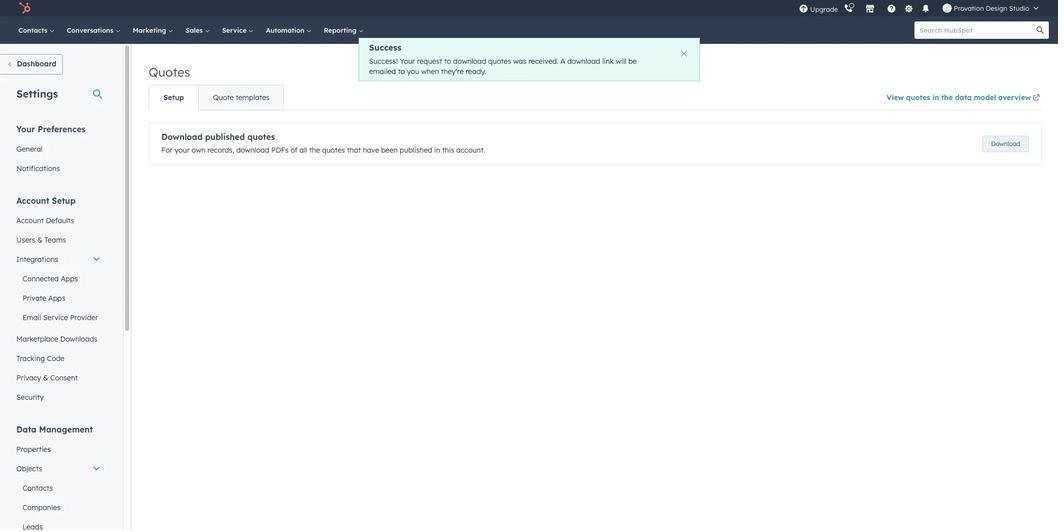 Task type: describe. For each thing, give the bounding box(es) containing it.
connected
[[22, 275, 59, 284]]

Search HubSpot search field
[[915, 21, 1040, 39]]

download published quotes for your own records, download pdfs of all the quotes that have been published in this account.
[[162, 132, 485, 155]]

1 horizontal spatial download
[[453, 57, 486, 66]]

quotes inside the success success! your request to download quotes was received. a download link will be emailed to you when they're ready.
[[488, 57, 512, 66]]

overview
[[999, 93, 1032, 102]]

pdfs
[[271, 146, 289, 155]]

of
[[291, 146, 298, 155]]

data management element
[[10, 424, 107, 531]]

calling icon button
[[840, 2, 858, 15]]

you
[[407, 67, 420, 76]]

privacy & consent
[[16, 374, 78, 383]]

success alert
[[359, 38, 700, 81]]

help button
[[883, 0, 901, 16]]

request
[[417, 57, 442, 66]]

security
[[16, 393, 44, 402]]

dashboard
[[17, 59, 56, 68]]

download button
[[983, 136, 1030, 152]]

navigation containing setup
[[149, 85, 284, 110]]

when
[[422, 67, 439, 76]]

menu containing provation design studio
[[799, 0, 1046, 16]]

marketing link
[[127, 16, 179, 44]]

conversations
[[67, 26, 115, 34]]

companies
[[22, 504, 61, 513]]

quotes left that
[[322, 146, 345, 155]]

privacy & consent link
[[10, 369, 107, 388]]

was
[[513, 57, 527, 66]]

general
[[16, 145, 43, 154]]

studio
[[1010, 4, 1030, 12]]

link opens in a new window image
[[1033, 93, 1041, 105]]

marketplace downloads link
[[10, 330, 107, 349]]

all
[[300, 146, 307, 155]]

received.
[[529, 57, 559, 66]]

privacy
[[16, 374, 41, 383]]

the inside download published quotes for your own records, download pdfs of all the quotes that have been published in this account.
[[309, 146, 320, 155]]

download for download published quotes for your own records, download pdfs of all the quotes that have been published in this account.
[[162, 132, 203, 142]]

account setup
[[16, 196, 76, 206]]

reporting
[[324, 26, 359, 34]]

that
[[347, 146, 361, 155]]

& for users
[[37, 236, 42, 245]]

a
[[561, 57, 566, 66]]

data management
[[16, 425, 93, 435]]

for
[[162, 146, 173, 155]]

model
[[974, 93, 997, 102]]

emailed
[[369, 67, 396, 76]]

notifications image
[[922, 5, 931, 14]]

marketing
[[133, 26, 168, 34]]

search image
[[1037, 27, 1044, 34]]

upgrade
[[811, 5, 838, 13]]

quote
[[213, 93, 234, 102]]

will
[[616, 57, 627, 66]]

1 horizontal spatial setup
[[164, 93, 184, 102]]

quotes up "pdfs"
[[248, 132, 275, 142]]

& for privacy
[[43, 374, 48, 383]]

view quotes in the data model overview link
[[887, 86, 1042, 110]]

data
[[956, 93, 972, 102]]

been
[[381, 146, 398, 155]]

success success! your request to download quotes was received. a download link will be emailed to you when they're ready.
[[369, 42, 637, 76]]

link
[[603, 57, 614, 66]]

in inside download published quotes for your own records, download pdfs of all the quotes that have been published in this account.
[[434, 146, 440, 155]]

your inside the success success! your request to download quotes was received. a download link will be emailed to you when they're ready.
[[400, 57, 415, 66]]

contacts inside data management element
[[22, 484, 53, 493]]

automation link
[[260, 16, 318, 44]]

contacts link for companies link
[[10, 479, 107, 498]]

1 horizontal spatial published
[[400, 146, 432, 155]]

properties link
[[10, 440, 107, 460]]

service inside the account setup element
[[43, 313, 68, 323]]

james peterson image
[[943, 4, 952, 13]]

objects
[[16, 465, 42, 474]]

connected apps link
[[10, 269, 107, 289]]

success!
[[369, 57, 398, 66]]

users & teams link
[[10, 231, 107, 250]]

0 horizontal spatial published
[[205, 132, 245, 142]]

dashboard link
[[0, 54, 63, 75]]

your inside your preferences element
[[16, 124, 35, 134]]

sales
[[186, 26, 205, 34]]

conversations link
[[61, 16, 127, 44]]

notifications link
[[10, 159, 107, 178]]

they're
[[441, 67, 464, 76]]

users
[[16, 236, 35, 245]]

code
[[47, 354, 65, 363]]

design
[[986, 4, 1008, 12]]

search button
[[1032, 21, 1049, 39]]

0 horizontal spatial setup
[[52, 196, 76, 206]]

settings
[[16, 87, 58, 100]]

sales link
[[179, 16, 216, 44]]

properties
[[16, 445, 51, 454]]

email service provider link
[[10, 308, 107, 328]]

view
[[887, 93, 904, 102]]

0 vertical spatial contacts
[[18, 26, 49, 34]]

account setup element
[[10, 195, 107, 407]]



Task type: locate. For each thing, give the bounding box(es) containing it.
1 horizontal spatial &
[[43, 374, 48, 383]]

0 vertical spatial setup
[[164, 93, 184, 102]]

integrations
[[16, 255, 58, 264]]

0 vertical spatial your
[[400, 57, 415, 66]]

apps
[[61, 275, 78, 284], [48, 294, 65, 303]]

contacts down hubspot link
[[18, 26, 49, 34]]

notifications
[[16, 164, 60, 173]]

setup up "defaults"
[[52, 196, 76, 206]]

objects button
[[10, 460, 107, 479]]

quotes left was
[[488, 57, 512, 66]]

download up your
[[162, 132, 203, 142]]

quotes
[[488, 57, 512, 66], [907, 93, 931, 102], [248, 132, 275, 142], [322, 146, 345, 155]]

1 vertical spatial setup
[[52, 196, 76, 206]]

marketplaces image
[[866, 5, 875, 14]]

quote templates link
[[198, 85, 284, 110]]

service link
[[216, 16, 260, 44]]

download left "pdfs"
[[236, 146, 269, 155]]

ready.
[[466, 67, 487, 76]]

the left data
[[942, 93, 953, 102]]

private apps
[[22, 294, 65, 303]]

view quotes in the data model overview
[[887, 93, 1032, 102]]

hubspot link
[[12, 2, 38, 14]]

email service provider
[[22, 313, 98, 323]]

0 vertical spatial published
[[205, 132, 245, 142]]

0 vertical spatial apps
[[61, 275, 78, 284]]

0 vertical spatial account
[[16, 196, 49, 206]]

tracking
[[16, 354, 45, 363]]

0 vertical spatial service
[[222, 26, 249, 34]]

1 account from the top
[[16, 196, 49, 206]]

0 vertical spatial &
[[37, 236, 42, 245]]

contacts link
[[12, 16, 61, 44], [10, 479, 107, 498]]

marketplace
[[16, 335, 58, 344]]

1 horizontal spatial to
[[444, 57, 451, 66]]

to up they're
[[444, 57, 451, 66]]

navigation
[[149, 85, 284, 110]]

settings image
[[905, 4, 914, 14]]

1 vertical spatial &
[[43, 374, 48, 383]]

in
[[933, 93, 940, 102], [434, 146, 440, 155]]

1 horizontal spatial your
[[400, 57, 415, 66]]

setup link
[[149, 85, 198, 110]]

contacts up companies
[[22, 484, 53, 493]]

account for account setup
[[16, 196, 49, 206]]

automation
[[266, 26, 307, 34]]

close image
[[681, 51, 687, 57]]

0 horizontal spatial download
[[236, 146, 269, 155]]

download
[[453, 57, 486, 66], [568, 57, 601, 66], [236, 146, 269, 155]]

apps inside 'link'
[[61, 275, 78, 284]]

in left this
[[434, 146, 440, 155]]

email
[[22, 313, 41, 323]]

1 horizontal spatial download
[[992, 140, 1021, 148]]

0 vertical spatial to
[[444, 57, 451, 66]]

quotes right view
[[907, 93, 931, 102]]

marketplace downloads
[[16, 335, 98, 344]]

account for account defaults
[[16, 216, 44, 225]]

1 horizontal spatial the
[[942, 93, 953, 102]]

preferences
[[38, 124, 86, 134]]

provider
[[70, 313, 98, 323]]

help image
[[887, 5, 897, 14]]

1 vertical spatial account
[[16, 216, 44, 225]]

1 vertical spatial in
[[434, 146, 440, 155]]

your preferences element
[[10, 124, 107, 178]]

download inside download published quotes for your own records, download pdfs of all the quotes that have been published in this account.
[[162, 132, 203, 142]]

connected apps
[[22, 275, 78, 284]]

setup down quotes at the top
[[164, 93, 184, 102]]

published
[[205, 132, 245, 142], [400, 146, 432, 155]]

this
[[442, 146, 454, 155]]

to
[[444, 57, 451, 66], [398, 67, 405, 76]]

notifications button
[[918, 0, 935, 16]]

records,
[[208, 146, 234, 155]]

account defaults
[[16, 216, 74, 225]]

your up general
[[16, 124, 35, 134]]

tracking code
[[16, 354, 65, 363]]

service
[[222, 26, 249, 34], [43, 313, 68, 323]]

hubspot image
[[18, 2, 31, 14]]

account up account defaults
[[16, 196, 49, 206]]

1 vertical spatial contacts link
[[10, 479, 107, 498]]

download right a
[[568, 57, 601, 66]]

provation design studio
[[954, 4, 1030, 12]]

1 vertical spatial service
[[43, 313, 68, 323]]

1 vertical spatial published
[[400, 146, 432, 155]]

0 vertical spatial contacts link
[[12, 16, 61, 44]]

1 vertical spatial your
[[16, 124, 35, 134]]

teams
[[44, 236, 66, 245]]

0 horizontal spatial the
[[309, 146, 320, 155]]

0 horizontal spatial your
[[16, 124, 35, 134]]

quote templates
[[213, 93, 270, 102]]

0 horizontal spatial &
[[37, 236, 42, 245]]

defaults
[[46, 216, 74, 225]]

2 horizontal spatial download
[[568, 57, 601, 66]]

published right been
[[400, 146, 432, 155]]

&
[[37, 236, 42, 245], [43, 374, 48, 383]]

0 vertical spatial in
[[933, 93, 940, 102]]

users & teams
[[16, 236, 66, 245]]

apps up private apps link
[[61, 275, 78, 284]]

success
[[369, 42, 402, 53]]

1 horizontal spatial service
[[222, 26, 249, 34]]

apps for private apps
[[48, 294, 65, 303]]

1 vertical spatial apps
[[48, 294, 65, 303]]

contacts
[[18, 26, 49, 34], [22, 484, 53, 493]]

menu
[[799, 0, 1046, 16]]

consent
[[50, 374, 78, 383]]

account.
[[456, 146, 485, 155]]

provation design studio button
[[937, 0, 1045, 16]]

download up ready.
[[453, 57, 486, 66]]

upgrade image
[[800, 4, 809, 14]]

templates
[[236, 93, 270, 102]]

2 account from the top
[[16, 216, 44, 225]]

service down private apps link
[[43, 313, 68, 323]]

private
[[22, 294, 46, 303]]

contacts link down hubspot link
[[12, 16, 61, 44]]

published up records,
[[205, 132, 245, 142]]

own
[[192, 146, 206, 155]]

general link
[[10, 140, 107, 159]]

1 vertical spatial to
[[398, 67, 405, 76]]

provation
[[954, 4, 984, 12]]

service right sales 'link'
[[222, 26, 249, 34]]

have
[[363, 146, 379, 155]]

your
[[400, 57, 415, 66], [16, 124, 35, 134]]

private apps link
[[10, 289, 107, 308]]

0 horizontal spatial download
[[162, 132, 203, 142]]

settings link
[[903, 3, 916, 14]]

data
[[16, 425, 36, 435]]

apps for connected apps
[[61, 275, 78, 284]]

apps down connected apps 'link'
[[48, 294, 65, 303]]

1 vertical spatial contacts
[[22, 484, 53, 493]]

the right all
[[309, 146, 320, 155]]

link opens in a new window image
[[1033, 95, 1041, 102]]

quotes
[[149, 64, 190, 80]]

1 vertical spatial the
[[309, 146, 320, 155]]

management
[[39, 425, 93, 435]]

0 vertical spatial the
[[942, 93, 953, 102]]

in left data
[[933, 93, 940, 102]]

be
[[629, 57, 637, 66]]

download inside button
[[992, 140, 1021, 148]]

contacts link up companies
[[10, 479, 107, 498]]

download down overview
[[992, 140, 1021, 148]]

security link
[[10, 388, 107, 407]]

0 horizontal spatial service
[[43, 313, 68, 323]]

downloads
[[60, 335, 98, 344]]

reporting link
[[318, 16, 370, 44]]

0 horizontal spatial to
[[398, 67, 405, 76]]

to left you at the top left of the page
[[398, 67, 405, 76]]

your preferences
[[16, 124, 86, 134]]

integrations button
[[10, 250, 107, 269]]

calling icon image
[[845, 4, 854, 13]]

& right users
[[37, 236, 42, 245]]

quotes inside view quotes in the data model overview link
[[907, 93, 931, 102]]

account defaults link
[[10, 211, 107, 231]]

your up you at the top left of the page
[[400, 57, 415, 66]]

tracking code link
[[10, 349, 107, 369]]

account up users
[[16, 216, 44, 225]]

& right privacy
[[43, 374, 48, 383]]

companies link
[[10, 498, 107, 518]]

1 horizontal spatial in
[[933, 93, 940, 102]]

contacts link for conversations link
[[12, 16, 61, 44]]

download for download
[[992, 140, 1021, 148]]

0 horizontal spatial in
[[434, 146, 440, 155]]

download inside download published quotes for your own records, download pdfs of all the quotes that have been published in this account.
[[236, 146, 269, 155]]



Task type: vqa. For each thing, say whether or not it's contained in the screenshot.
the Search lists search field
no



